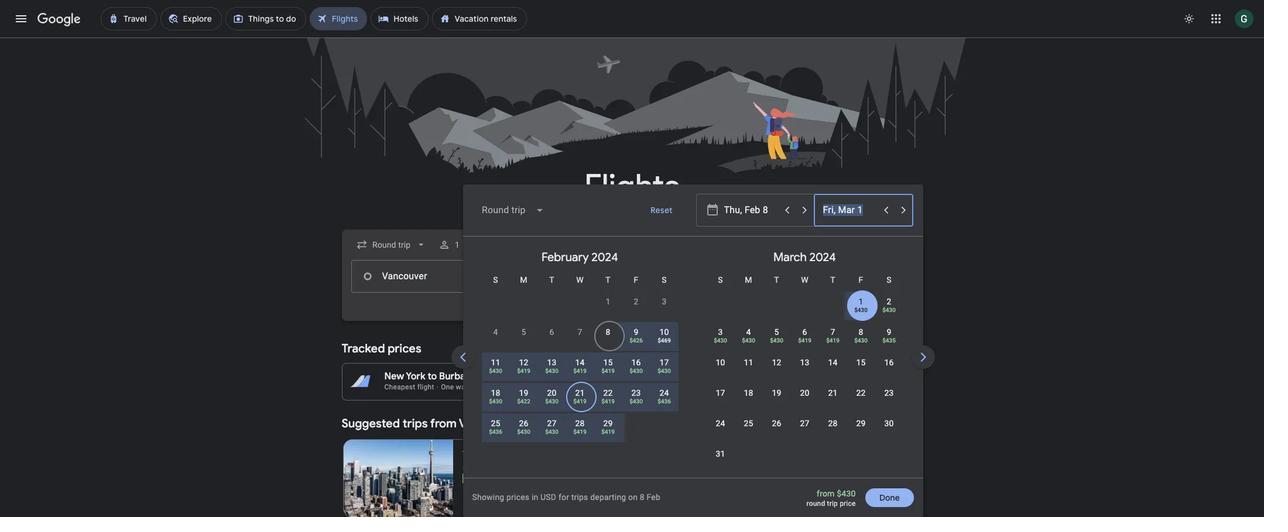 Task type: locate. For each thing, give the bounding box(es) containing it.
f inside march 2024 row group
[[859, 275, 863, 285]]

0 vertical spatial departure text field
[[724, 194, 778, 226]]

1 14 from the left
[[575, 358, 585, 367]]

, 430 us dollars element for 16
[[630, 368, 643, 374]]

round
[[807, 500, 825, 508]]

2 horizontal spatial 8
[[859, 327, 863, 337]]

way
[[456, 383, 469, 391], [651, 383, 664, 391], [821, 383, 834, 391]]

6 for 6 $419
[[803, 327, 807, 337]]

1 vertical spatial return text field
[[822, 261, 876, 292]]

1 horizontal spatial 17
[[716, 388, 725, 398]]

27 inside button
[[800, 419, 810, 428]]

$430 up fri, feb 23 element
[[630, 368, 643, 374]]

2 up search
[[634, 297, 639, 306]]

burbank
[[439, 371, 476, 382], [620, 371, 657, 382]]

, 430 us dollars element up 'sat, feb 24' 'element'
[[658, 368, 671, 374]]

0 horizontal spatial from
[[430, 416, 457, 431]]

cheapest for new
[[384, 383, 415, 391]]

2 26 from the left
[[772, 419, 782, 428]]

w down february 2024
[[576, 275, 584, 285]]

trips inside region
[[403, 416, 428, 431]]

13 inside 13 $430
[[547, 358, 557, 367]]

1 button
[[594, 296, 622, 324]]

8 down 1 button
[[606, 327, 611, 337]]

2024 inside row group
[[810, 250, 836, 265]]

2 13 from the left
[[800, 358, 810, 367]]

prices inside tracked prices region
[[388, 341, 421, 356]]

2 29 from the left
[[856, 419, 866, 428]]

thu, mar 14 element
[[828, 357, 838, 368]]

0 vertical spatial $436
[[658, 398, 671, 405]]

1 horizontal spatial cheapest
[[580, 383, 611, 391]]

sat, mar 9 element
[[887, 326, 892, 338]]

1 19 from the left
[[519, 388, 529, 398]]

29
[[603, 419, 613, 428], [856, 419, 866, 428]]

cheapest down new
[[384, 383, 415, 391]]

2 12 from the left
[[772, 358, 782, 367]]

york
[[406, 371, 425, 382]]

0 vertical spatial 24
[[660, 388, 669, 398]]

1 horizontal spatial 4
[[516, 474, 520, 483]]

2024 inside row group
[[592, 250, 618, 265]]

1 inside button
[[606, 297, 611, 306]]

, 419 us dollars element for 21
[[573, 398, 587, 405]]

24 for 24 $436
[[660, 388, 669, 398]]

prices up new
[[388, 341, 421, 356]]

fri, mar 15 element
[[856, 357, 866, 368]]

15
[[603, 358, 613, 367], [856, 358, 866, 367]]

1 horizontal spatial or
[[659, 371, 669, 382]]

23 down miami to burbank or los angeles at the bottom
[[632, 388, 641, 398]]

18 button
[[735, 387, 763, 415]]

$430 up mon, mar 11 element
[[742, 337, 755, 344]]

9
[[634, 327, 639, 337], [887, 327, 892, 337]]

$436 up toronto
[[489, 429, 502, 435]]

2 s from the left
[[662, 275, 667, 285]]

13 for 13 $430
[[547, 358, 557, 367]]

15 down 8 $430
[[856, 358, 866, 367]]

to
[[428, 371, 437, 382], [609, 371, 618, 382]]

6 left thu, mar 7 element at the right bottom of the page
[[803, 327, 807, 337]]

12 inside 12 $419
[[519, 358, 529, 367]]

21 for 21
[[828, 388, 838, 398]]

trips
[[403, 416, 428, 431], [571, 492, 588, 502]]

1 horizontal spatial trips
[[571, 492, 588, 502]]

, 430 us dollars element up mon, mar 11 element
[[742, 337, 755, 344]]

15 up miami
[[603, 358, 613, 367]]

28 inside button
[[828, 419, 838, 428]]

cheapest
[[384, 383, 415, 391], [580, 383, 611, 391]]

0 horizontal spatial 4
[[493, 327, 498, 337]]

1 horizontal spatial 23
[[885, 388, 894, 398]]

0 horizontal spatial 6
[[550, 327, 554, 337]]

2 21 from the left
[[828, 388, 838, 398]]

1 horizontal spatial , 436 us dollars element
[[658, 398, 671, 405]]

5 for 5
[[521, 327, 526, 337]]

29 for 29 $419
[[603, 419, 613, 428]]

1 horizontal spatial 15
[[856, 358, 866, 367]]

22 inside 22 $419
[[603, 388, 613, 398]]

explore destinations button
[[816, 415, 923, 433]]

$419 up 'wed, feb 21' element at the bottom left of the page
[[573, 368, 587, 374]]

2 9 from the left
[[887, 327, 892, 337]]

5 inside "button"
[[521, 327, 526, 337]]

$430 right 25 $436
[[517, 429, 530, 435]]

way right wed, mar 20 element
[[821, 383, 834, 391]]

2 right fri, mar 1, return date. element
[[887, 297, 892, 306]]

2 2 from the left
[[887, 297, 892, 306]]

mon, feb 12 element
[[519, 357, 529, 368]]

row containing 24
[[707, 412, 903, 446]]

4 s from the left
[[887, 275, 892, 285]]

1 28 from the left
[[575, 419, 585, 428]]

3 inside button
[[662, 297, 667, 306]]

cheapest flight for to
[[580, 383, 630, 391]]

0 horizontal spatial flight
[[417, 383, 434, 391]]

$430 right 22 $419
[[630, 398, 643, 405]]

3 $430
[[714, 327, 727, 344]]

20 inside 20 $430
[[547, 388, 557, 398]]

1 horizontal spatial 19
[[772, 388, 782, 398]]

18 $430
[[489, 388, 502, 405]]

29 inside 29 $419
[[603, 419, 613, 428]]

sun, mar 3 element
[[718, 326, 723, 338]]

1 20 from the left
[[547, 388, 557, 398]]

14 inside the 14 $419
[[575, 358, 585, 367]]

21 inside 21 $419
[[575, 388, 585, 398]]

22 for 22 $419
[[603, 388, 613, 398]]

1 horizontal spatial f
[[859, 275, 863, 285]]

4 inside button
[[493, 327, 498, 337]]

18 down 11 $430 at the bottom of page
[[491, 388, 500, 398]]

1 2 from the left
[[634, 297, 639, 306]]

1 w from the left
[[576, 275, 584, 285]]

flight left fri, feb 23 element
[[613, 383, 630, 391]]

sun, mar 31 element
[[716, 448, 725, 460]]

$430 inside from $430 round trip price
[[837, 489, 856, 498]]

26 $430
[[517, 419, 530, 435]]

14 button
[[819, 357, 847, 385]]

28 inside "28 $419"
[[575, 419, 585, 428]]

26 for 26 $430
[[519, 419, 529, 428]]

11 down 4 $430
[[744, 358, 753, 367]]

2024 for march 2024
[[810, 250, 836, 265]]

2 23 from the left
[[885, 388, 894, 398]]

0 horizontal spatial 15
[[603, 358, 613, 367]]

prices inside flight search box
[[507, 492, 530, 502]]

, 419 us dollars element for 12
[[517, 368, 530, 374]]

1 vertical spatial 10
[[716, 358, 725, 367]]

0 horizontal spatial one way
[[441, 383, 469, 391]]

2 m from the left
[[745, 275, 752, 285]]

$430 up tue, feb 27 element
[[545, 398, 559, 405]]

1 12 from the left
[[519, 358, 529, 367]]

2 14 from the left
[[828, 358, 838, 367]]

1 horizontal spatial cheapest flight
[[580, 383, 630, 391]]

17 inside button
[[716, 388, 725, 398]]

5 left wed, mar 6 element
[[774, 327, 779, 337]]

26 button
[[763, 418, 791, 446]]

1 horizontal spatial from
[[817, 489, 835, 498]]

0 vertical spatial prices
[[388, 341, 421, 356]]

february 2024 row group
[[468, 241, 692, 473]]

3 left mon, mar 4 element
[[718, 327, 723, 337]]

1 22 from the left
[[603, 388, 613, 398]]

4 inside suggested trips from vancouver region
[[516, 474, 520, 483]]

wed, mar 6 element
[[803, 326, 807, 338]]

row containing 10
[[707, 351, 903, 385]]

sun, feb 4 element
[[493, 326, 498, 338]]

0 horizontal spatial $436
[[489, 429, 502, 435]]

m inside march 2024 row group
[[745, 275, 752, 285]]

19 inside 19 button
[[772, 388, 782, 398]]

suggested trips from vancouver
[[342, 416, 517, 431]]

6 inside button
[[550, 327, 554, 337]]

reset button
[[637, 196, 687, 224]]

1 21 from the left
[[575, 388, 585, 398]]

Return text field
[[823, 194, 877, 226], [822, 261, 876, 292]]

prices
[[388, 341, 421, 356], [507, 492, 530, 502]]

$419 up the mon, feb 19 element
[[517, 368, 530, 374]]

2 7 from the left
[[831, 327, 835, 337]]

22 inside button
[[856, 388, 866, 398]]

16 for 16
[[885, 358, 894, 367]]

14 $419
[[573, 358, 587, 374]]

16 inside button
[[885, 358, 894, 367]]

0 horizontal spatial 14
[[575, 358, 585, 367]]

0 horizontal spatial 13
[[547, 358, 557, 367]]

8 inside 8 button
[[606, 327, 611, 337]]

$419 right "28 $419"
[[601, 429, 615, 435]]

0 horizontal spatial  image
[[437, 383, 439, 391]]

los down sun, feb 11 element
[[490, 371, 505, 382]]

17 inside 17 $430
[[660, 358, 669, 367]]

flights
[[584, 166, 680, 208]]

s left the swap origin and destination. image
[[493, 275, 498, 285]]

12 button
[[763, 357, 791, 385]]

, 430 us dollars element for 2
[[883, 307, 896, 313]]

, 430 us dollars element up sat, mar 9 element
[[883, 307, 896, 313]]

0 horizontal spatial 25
[[491, 419, 500, 428]]

11 for 11
[[744, 358, 753, 367]]

4 inside 4 $430
[[746, 327, 751, 337]]

mon, mar 18 element
[[744, 387, 753, 399]]

11 down 4 button
[[491, 358, 500, 367]]

, 430 us dollars element for 20
[[545, 398, 559, 405]]

13 inside 13 button
[[800, 358, 810, 367]]

0 horizontal spatial 11
[[491, 358, 500, 367]]

thu, feb 8, departure date. element
[[606, 326, 611, 338]]

1 horizontal spatial 7
[[831, 327, 835, 337]]

0 horizontal spatial 19
[[519, 388, 529, 398]]

1 horizontal spatial $436
[[658, 398, 671, 405]]

2024 inside toronto jan 29 – feb 6, 2024
[[522, 462, 541, 471]]

21 inside button
[[828, 388, 838, 398]]

2 flight from the left
[[613, 383, 630, 391]]

tue, feb 27 element
[[547, 418, 557, 429]]

11 $430
[[489, 358, 502, 374]]

10 down 3 $430
[[716, 358, 725, 367]]

mon, mar 25 element
[[744, 418, 753, 429]]

24 inside 24 $436
[[660, 388, 669, 398]]

1 horizontal spatial 1
[[606, 297, 611, 306]]

2 horizontal spatial one
[[806, 383, 819, 391]]

sat, feb 17 element
[[660, 357, 669, 368]]

fri, feb 23 element
[[632, 387, 641, 399]]

return text field for bottommost departure text field
[[822, 261, 876, 292]]

w inside february 2024 row group
[[576, 275, 584, 285]]

0 horizontal spatial 16
[[632, 358, 641, 367]]

2024 right february
[[592, 250, 618, 265]]

0 vertical spatial 17
[[660, 358, 669, 367]]

, 430 us dollars element up sun, feb 25 element at the bottom left of the page
[[489, 398, 502, 405]]

22 for 22
[[856, 388, 866, 398]]

0 horizontal spatial 24
[[660, 388, 669, 398]]

1 t from the left
[[549, 275, 554, 285]]

$154
[[894, 382, 913, 391]]

trips right for
[[571, 492, 588, 502]]

wed, feb 14 element
[[575, 357, 585, 368]]

8 inside 8 $430
[[859, 327, 863, 337]]

$430 for 18
[[489, 398, 502, 405]]

$419 right 27 $430
[[573, 429, 587, 435]]

4 button
[[482, 326, 510, 354]]

$419 up thu, feb 29 element
[[601, 398, 615, 405]]

7
[[578, 327, 582, 337], [831, 327, 835, 337]]

2 25 from the left
[[744, 419, 753, 428]]

one way
[[441, 383, 469, 391], [636, 383, 664, 391], [806, 383, 834, 391]]

0 horizontal spatial m
[[520, 275, 527, 285]]

one
[[441, 383, 454, 391], [636, 383, 649, 391], [806, 383, 819, 391]]

from inside suggested trips from vancouver region
[[430, 416, 457, 431]]

sat, feb 3 element
[[662, 296, 667, 307]]

$419 up the wed, feb 28 element
[[573, 398, 587, 405]]

None text field
[[351, 260, 516, 293]]

w down "march 2024"
[[801, 275, 809, 285]]

0 horizontal spatial 27
[[547, 419, 557, 428]]

to down 'thu, feb 15' element
[[609, 371, 618, 382]]

2 way from the left
[[651, 383, 664, 391]]

28 $419
[[573, 419, 587, 435]]

return text field for departure text field to the top
[[823, 194, 877, 226]]

, 430 us dollars element for 27
[[545, 429, 559, 435]]

0 horizontal spatial 20
[[547, 388, 557, 398]]

29 for 29
[[856, 419, 866, 428]]

26 inside 26 $430
[[519, 419, 529, 428]]

1 horizontal spatial angeles
[[688, 371, 724, 382]]

3 s from the left
[[718, 275, 723, 285]]

17 for 17 $430
[[660, 358, 669, 367]]

2 w from the left
[[801, 275, 809, 285]]

fri, feb 16 element
[[632, 357, 641, 368]]

1 13 from the left
[[547, 358, 557, 367]]

2 5 from the left
[[774, 327, 779, 337]]

fri, mar 29 element
[[856, 418, 866, 429]]

1 horizontal spatial 28
[[828, 419, 838, 428]]

10 inside 10 $469
[[660, 327, 669, 337]]

0 horizontal spatial 2024
[[522, 462, 541, 471]]

7 for 7 $419
[[831, 327, 835, 337]]

18 inside 18 $430
[[491, 388, 500, 398]]

1 horizontal spatial burbank
[[620, 371, 657, 382]]

27 down 20 'button'
[[800, 419, 810, 428]]

flight
[[417, 383, 434, 391], [613, 383, 630, 391]]

2 19 from the left
[[772, 388, 782, 398]]

7 right wed, mar 6 element
[[831, 327, 835, 337]]

12 inside button
[[772, 358, 782, 367]]

thu, feb 22 element
[[603, 387, 613, 399]]

one left thu, mar 21 element
[[806, 383, 819, 391]]

s up sun, mar 3 element
[[718, 275, 723, 285]]

28 button
[[819, 418, 847, 446]]

11
[[491, 358, 500, 367], [744, 358, 753, 367]]

los up 24 $436
[[671, 371, 686, 382]]

mon, feb 26 element
[[519, 418, 529, 429]]

16 $430
[[630, 358, 643, 374]]

22 down '15' button
[[856, 388, 866, 398]]

$419 for 14
[[573, 368, 587, 374]]

2 18 from the left
[[744, 388, 753, 398]]

1 29 from the left
[[603, 419, 613, 428]]

24 inside 24 button
[[716, 419, 725, 428]]

thu, mar 28 element
[[828, 418, 838, 429]]

25 down 18 $430
[[491, 419, 500, 428]]

t down march
[[774, 275, 779, 285]]

or
[[478, 371, 488, 382], [659, 371, 669, 382]]

$430 for 20
[[545, 398, 559, 405]]

, 430 us dollars element up tue, feb 27 element
[[545, 398, 559, 405]]

2 cheapest from the left
[[580, 383, 611, 391]]

, 419 us dollars element up the wed, feb 28 element
[[573, 398, 587, 405]]

explore destinations
[[830, 419, 909, 429]]

4 t from the left
[[831, 275, 836, 285]]

t
[[549, 275, 554, 285], [606, 275, 611, 285], [774, 275, 779, 285], [831, 275, 836, 285]]

1 horizontal spatial to
[[609, 371, 618, 382]]

1 horizontal spatial 2
[[887, 297, 892, 306]]

12 for 12
[[772, 358, 782, 367]]

1 26 from the left
[[519, 419, 529, 428]]

0 vertical spatial , 436 us dollars element
[[658, 398, 671, 405]]

3 way from the left
[[821, 383, 834, 391]]

27
[[547, 419, 557, 428], [800, 419, 810, 428]]

23
[[632, 388, 641, 398], [885, 388, 894, 398]]

0 vertical spatial trips
[[403, 416, 428, 431]]

5 inside 5 $430
[[774, 327, 779, 337]]

2 inside 2 $430
[[887, 297, 892, 306]]

6 inside 6 $419
[[803, 327, 807, 337]]

row group
[[917, 241, 1142, 473]]

row containing 25
[[482, 412, 622, 446]]

tue, mar 19 element
[[772, 387, 782, 399]]

, 419 us dollars element up wed, mar 13 element
[[798, 337, 812, 344]]

$430 up 'sat, feb 24' 'element'
[[658, 368, 671, 374]]

flight for burbank
[[613, 383, 630, 391]]

sat, feb 24 element
[[660, 387, 669, 399]]

1 button
[[434, 231, 481, 259]]

angeles
[[507, 371, 543, 382], [688, 371, 724, 382]]

14 inside button
[[828, 358, 838, 367]]

0 horizontal spatial way
[[456, 383, 469, 391]]

2 t from the left
[[606, 275, 611, 285]]

18 down "11" button
[[744, 388, 753, 398]]

1 cheapest from the left
[[384, 383, 415, 391]]

, 419 us dollars element for 14
[[573, 368, 587, 374]]

1 horizontal spatial w
[[801, 275, 809, 285]]

17
[[660, 358, 669, 367], [716, 388, 725, 398]]

21 $419
[[573, 388, 587, 405]]

tracked
[[342, 341, 385, 356]]

3 for 3 $430
[[718, 327, 723, 337]]

27 for 27
[[800, 419, 810, 428]]

20 right jetblue
[[800, 388, 810, 398]]

25 inside button
[[744, 419, 753, 428]]

2 horizontal spatial way
[[821, 383, 834, 391]]

$430 up sun, feb 25 element at the bottom left of the page
[[489, 398, 502, 405]]

1 horizontal spatial 29
[[856, 419, 866, 428]]

$430
[[854, 307, 868, 313], [883, 307, 896, 313], [714, 337, 727, 344], [742, 337, 755, 344], [770, 337, 783, 344], [854, 337, 868, 344], [489, 368, 502, 374], [545, 368, 559, 374], [630, 368, 643, 374], [658, 368, 671, 374], [489, 398, 502, 405], [545, 398, 559, 405], [630, 398, 643, 405], [517, 429, 530, 435], [545, 429, 559, 435], [837, 489, 856, 498]]

, 419 us dollars element up the mon, feb 19 element
[[517, 368, 530, 374]]

4 for 4 $430
[[746, 327, 751, 337]]

$419 for 6
[[798, 337, 812, 344]]

$430 for 8
[[854, 337, 868, 344]]

26 for 26
[[772, 419, 782, 428]]

$430 for 23
[[630, 398, 643, 405]]

5 right sun, feb 4 element
[[521, 327, 526, 337]]

row
[[594, 286, 678, 324], [847, 286, 903, 324], [482, 321, 678, 354], [707, 321, 903, 354], [482, 351, 678, 385], [707, 351, 903, 385], [482, 382, 678, 415], [707, 382, 903, 415], [482, 412, 622, 446], [707, 412, 903, 446]]

$430 left more info image
[[489, 368, 502, 374]]

3 button
[[650, 296, 678, 324]]

done
[[879, 492, 900, 503]]

1 11 from the left
[[491, 358, 500, 367]]

, 419 us dollars element up thu, feb 29 element
[[601, 398, 615, 405]]

13 down 6 button
[[547, 358, 557, 367]]

, 436 us dollars element for 24
[[658, 398, 671, 405]]

0 vertical spatial 3
[[662, 297, 667, 306]]

1 horizontal spatial 24
[[716, 419, 725, 428]]

2 cheapest flight from the left
[[580, 383, 630, 391]]

1 7 from the left
[[578, 327, 582, 337]]

1 vertical spatial trips
[[571, 492, 588, 502]]

sun, mar 10 element
[[716, 357, 725, 368]]

trips inside flight search box
[[571, 492, 588, 502]]

1 f from the left
[[634, 275, 639, 285]]

2 28 from the left
[[828, 419, 838, 428]]

0 horizontal spatial burbank
[[439, 371, 476, 382]]

20 inside 'button'
[[800, 388, 810, 398]]

angeles down sun, mar 10 element on the bottom right of the page
[[688, 371, 724, 382]]

0 horizontal spatial cheapest
[[384, 383, 415, 391]]

24 down miami to burbank or los angeles at the bottom
[[660, 388, 669, 398]]

3 right fri, feb 2 element
[[662, 297, 667, 306]]

previous image
[[449, 343, 477, 371]]

Flight search field
[[332, 184, 1142, 517]]

fri, mar 1, return date. element
[[859, 296, 863, 307]]

grid
[[468, 241, 1142, 485]]

28
[[575, 419, 585, 428], [828, 419, 838, 428]]

$419
[[798, 337, 812, 344], [826, 337, 840, 344], [517, 368, 530, 374], [573, 368, 587, 374], [601, 368, 615, 374], [573, 398, 587, 405], [601, 398, 615, 405], [573, 429, 587, 435], [601, 429, 615, 435]]

1 horizontal spatial 27
[[800, 419, 810, 428]]

1 horizontal spatial 12
[[772, 358, 782, 367]]

row containing 18
[[482, 382, 678, 415]]

27 inside 27 $430
[[547, 419, 557, 428]]

0 horizontal spatial 22
[[603, 388, 613, 398]]

16 inside 16 $430
[[632, 358, 641, 367]]

14 for 14
[[828, 358, 838, 367]]

0 vertical spatial return text field
[[823, 194, 877, 226]]

1 15 from the left
[[603, 358, 613, 367]]

0 horizontal spatial 10
[[660, 327, 669, 337]]

1 27 from the left
[[547, 419, 557, 428]]

20
[[547, 388, 557, 398], [800, 388, 810, 398]]

Departure text field
[[724, 194, 778, 226], [724, 261, 777, 292]]

0 horizontal spatial 5
[[521, 327, 526, 337]]

25 for 25
[[744, 419, 753, 428]]

7 for 7
[[578, 327, 582, 337]]

row containing 17
[[707, 382, 903, 415]]

19 up , 422 us dollars "element"
[[519, 388, 529, 398]]

15 inside '15 $419'
[[603, 358, 613, 367]]

0 horizontal spatial 3
[[662, 297, 667, 306]]

, 419 us dollars element
[[798, 337, 812, 344], [826, 337, 840, 344], [517, 368, 530, 374], [573, 368, 587, 374], [601, 368, 615, 374], [573, 398, 587, 405], [601, 398, 615, 405], [573, 429, 587, 435], [601, 429, 615, 435]]

fri, feb 9 element
[[634, 326, 639, 338]]

wed, feb 7 element
[[578, 326, 582, 338]]

1 horizontal spatial one
[[636, 383, 649, 391]]

1 5 from the left
[[521, 327, 526, 337]]

1 horizontal spatial 16
[[885, 358, 894, 367]]

2024 up hr
[[522, 462, 541, 471]]

or left 11 $430 at the bottom of page
[[478, 371, 488, 382]]

1 burbank from the left
[[439, 371, 476, 382]]

3 inside 3 $430
[[718, 327, 723, 337]]

14 for 14 $419
[[575, 358, 585, 367]]

10 for 10
[[716, 358, 725, 367]]

0 horizontal spatial 2
[[634, 297, 639, 306]]

8
[[606, 327, 611, 337], [859, 327, 863, 337], [640, 492, 645, 502]]

$436
[[658, 398, 671, 405], [489, 429, 502, 435]]

1 vertical spatial  image
[[511, 473, 513, 484]]

1 horizontal spatial 10
[[716, 358, 725, 367]]

1 6 from the left
[[550, 327, 554, 337]]

f up fri, feb 2 element
[[634, 275, 639, 285]]

wed, mar 27 element
[[800, 418, 810, 429]]

, 436 us dollars element
[[658, 398, 671, 405], [489, 429, 502, 435]]

22 $419
[[601, 388, 615, 405]]

0 horizontal spatial 8
[[606, 327, 611, 337]]

$86
[[595, 500, 609, 510]]

11 inside button
[[744, 358, 753, 367]]

23 for 23
[[885, 388, 894, 398]]

6
[[550, 327, 554, 337], [803, 327, 807, 337]]

new
[[384, 371, 404, 382]]

11 for 11 $430
[[491, 358, 500, 367]]

1 23 from the left
[[632, 388, 641, 398]]

11 inside 11 $430
[[491, 358, 500, 367]]

86 US dollars text field
[[595, 500, 609, 510]]

, 426 us dollars element
[[630, 337, 643, 344]]

2 one from the left
[[636, 383, 649, 391]]

26 inside "button"
[[772, 419, 782, 428]]

4 for 4
[[493, 327, 498, 337]]

from up trip
[[817, 489, 835, 498]]

thu, feb 15 element
[[603, 357, 613, 368]]

5 for 5 $430
[[774, 327, 779, 337]]

1 vertical spatial 24
[[716, 419, 725, 428]]

0 horizontal spatial cheapest flight
[[384, 383, 434, 391]]

$430 up sun, mar 10 element on the bottom right of the page
[[714, 337, 727, 344]]

20 down 13 $430
[[547, 388, 557, 398]]

23 inside 23 $430
[[632, 388, 641, 398]]

17 down 10 'button'
[[716, 388, 725, 398]]

$430 for 13
[[545, 368, 559, 374]]

13
[[547, 358, 557, 367], [800, 358, 810, 367]]

1 vertical spatial , 436 us dollars element
[[489, 429, 502, 435]]

m inside february 2024 row group
[[520, 275, 527, 285]]

w inside march 2024 row group
[[801, 275, 809, 285]]

s
[[493, 275, 498, 285], [662, 275, 667, 285], [718, 275, 723, 285], [887, 275, 892, 285]]

0 horizontal spatial 9
[[634, 327, 639, 337]]

1 vertical spatial prices
[[507, 492, 530, 502]]

$419 for 21
[[573, 398, 587, 405]]

, 469 us dollars element
[[658, 337, 671, 344]]

1 horizontal spatial 9
[[887, 327, 892, 337]]

0 horizontal spatial f
[[634, 275, 639, 285]]

prices for showing
[[507, 492, 530, 502]]

sun, feb 18 element
[[491, 387, 500, 399]]

1 to from the left
[[428, 371, 437, 382]]

16 down "view"
[[885, 358, 894, 367]]

29 inside "button"
[[856, 419, 866, 428]]

1 horizontal spatial 21
[[828, 388, 838, 398]]

9 up , 435 us dollars element
[[887, 327, 892, 337]]

3 t from the left
[[774, 275, 779, 285]]

, 430 us dollars element for 26
[[517, 429, 530, 435]]

10 for 10 $469
[[660, 327, 669, 337]]

20 for 20
[[800, 388, 810, 398]]

0 horizontal spatial 7
[[578, 327, 582, 337]]

15 inside '15' button
[[856, 358, 866, 367]]

1 18 from the left
[[491, 388, 500, 398]]

, 430 us dollars element up fri, feb 23 element
[[630, 368, 643, 374]]

1 25 from the left
[[491, 419, 500, 428]]

f up fri, mar 1, return date. element
[[859, 275, 863, 285]]

from $430 round trip price
[[807, 489, 856, 508]]

17 up miami to burbank or los angeles at the bottom
[[660, 358, 669, 367]]

2 horizontal spatial 2024
[[810, 250, 836, 265]]

1 horizontal spatial los
[[671, 371, 686, 382]]

9 for 9 $435
[[887, 327, 892, 337]]

, 419 us dollars element right "28 $419"
[[601, 429, 615, 435]]

1 horizontal spatial  image
[[511, 473, 513, 484]]

mon, mar 11 element
[[744, 357, 753, 368]]

8 right on
[[640, 492, 645, 502]]

$430 for 16
[[630, 368, 643, 374]]

w for march
[[801, 275, 809, 285]]

, 419 us dollars element up 'wed, feb 21' element at the bottom left of the page
[[573, 368, 587, 374]]

, 430 us dollars element for 1
[[854, 307, 868, 313]]

2 6 from the left
[[803, 327, 807, 337]]

6 left wed, feb 7 element
[[550, 327, 554, 337]]

$419 up thu, feb 22 element
[[601, 368, 615, 374]]

1 vertical spatial 17
[[716, 388, 725, 398]]

9 inside 9 $435
[[887, 327, 892, 337]]

19 $422
[[517, 388, 530, 405]]

thu, mar 7 element
[[831, 326, 835, 338]]

24
[[660, 388, 669, 398], [716, 419, 725, 428]]

24 down '17' button
[[716, 419, 725, 428]]

, 419 us dollars element right 27 $430
[[573, 429, 587, 435]]

 image
[[437, 383, 439, 391], [511, 473, 513, 484]]

 image down the 6,
[[511, 473, 513, 484]]

2 f from the left
[[859, 275, 863, 285]]

16 up miami to burbank or los angeles at the bottom
[[632, 358, 641, 367]]

16 for 16 $430
[[632, 358, 641, 367]]

1 vertical spatial 3
[[718, 327, 723, 337]]

0 vertical spatial 10
[[660, 327, 669, 337]]

2 22 from the left
[[856, 388, 866, 398]]

, 436 us dollars element down miami to burbank or los angeles at the bottom
[[658, 398, 671, 405]]

4 left the tue, mar 5 element in the bottom right of the page
[[746, 327, 751, 337]]

1 horizontal spatial 26
[[772, 419, 782, 428]]

, 430 us dollars element
[[854, 307, 868, 313], [883, 307, 896, 313], [714, 337, 727, 344], [742, 337, 755, 344], [770, 337, 783, 344], [854, 337, 868, 344], [489, 368, 502, 374], [545, 368, 559, 374], [630, 368, 643, 374], [658, 368, 671, 374], [489, 398, 502, 405], [545, 398, 559, 405], [630, 398, 643, 405], [517, 429, 530, 435], [545, 429, 559, 435]]

14 up miami
[[575, 358, 585, 367]]

24 $436
[[658, 388, 671, 405]]

, 430 us dollars element up 'fri, mar 15' "element" in the right bottom of the page
[[854, 337, 868, 344]]

23 down '16' button
[[885, 388, 894, 398]]

5
[[521, 327, 526, 337], [774, 327, 779, 337]]

10
[[660, 327, 669, 337], [716, 358, 725, 367]]

19 inside 19 $422
[[519, 388, 529, 398]]

0 horizontal spatial 18
[[491, 388, 500, 398]]

29 – feb
[[479, 462, 511, 471]]

1 m from the left
[[520, 275, 527, 285]]

None field
[[472, 196, 553, 224], [351, 234, 431, 255], [472, 196, 553, 224], [351, 234, 431, 255]]

 image inside tracked prices region
[[437, 383, 439, 391]]

1 horizontal spatial one way
[[636, 383, 664, 391]]

18 inside 18 button
[[744, 388, 753, 398]]

15 $419
[[601, 358, 615, 374]]

2 angeles from the left
[[688, 371, 724, 382]]

reset
[[651, 205, 673, 216]]

w
[[576, 275, 584, 285], [801, 275, 809, 285]]

2 27 from the left
[[800, 419, 810, 428]]

1 horizontal spatial 11
[[744, 358, 753, 367]]

9 inside the 9 $426
[[634, 327, 639, 337]]

$419 for 12
[[517, 368, 530, 374]]

1 horizontal spatial 3
[[718, 327, 723, 337]]

grid containing february 2024
[[468, 241, 1142, 485]]

0 horizontal spatial 21
[[575, 388, 585, 398]]

9 up ", 426 us dollars" element
[[634, 327, 639, 337]]

row containing 4
[[482, 321, 678, 354]]

sun, feb 11 element
[[491, 357, 500, 368]]

25 inside 25 $436
[[491, 419, 500, 428]]

23 inside 'button'
[[885, 388, 894, 398]]

, 436 us dollars element up toronto
[[489, 429, 502, 435]]

3 one from the left
[[806, 383, 819, 391]]

, 430 us dollars element for 3
[[714, 337, 727, 344]]

$430 up 'fri, mar 15' "element" in the right bottom of the page
[[854, 337, 868, 344]]

26
[[519, 419, 529, 428], [772, 419, 782, 428]]

, 430 us dollars element for 4
[[742, 337, 755, 344]]

4 $430
[[742, 327, 755, 344]]

4 left mon, feb 5 element
[[493, 327, 498, 337]]

4 left hr
[[516, 474, 520, 483]]

f inside row group
[[634, 275, 639, 285]]

27 down 20 $430
[[547, 419, 557, 428]]

1 one way from the left
[[441, 383, 469, 391]]

2 16 from the left
[[885, 358, 894, 367]]

wed, feb 28 element
[[575, 418, 585, 429]]

2 inside 2 'button'
[[634, 297, 639, 306]]

$430 up tue, mar 12 element
[[770, 337, 783, 344]]

2 15 from the left
[[856, 358, 866, 367]]

0 horizontal spatial 23
[[632, 388, 641, 398]]

1 flight from the left
[[417, 383, 434, 391]]

0 horizontal spatial 1
[[455, 240, 460, 249]]

7 inside 7 $419
[[831, 327, 835, 337]]

tue, mar 26 element
[[772, 418, 782, 429]]

$419 for 22
[[601, 398, 615, 405]]

$430 up the fri, mar 8 element at the right bottom
[[854, 307, 868, 313]]

1 9 from the left
[[634, 327, 639, 337]]

2 11 from the left
[[744, 358, 753, 367]]

2 20 from the left
[[800, 388, 810, 398]]

7 inside "button"
[[578, 327, 582, 337]]

0 horizontal spatial 29
[[603, 419, 613, 428]]

1 16 from the left
[[632, 358, 641, 367]]

0 horizontal spatial one
[[441, 383, 454, 391]]

19 down 12 button
[[772, 388, 782, 398]]

one down new york to burbank or los angeles at the bottom left
[[441, 383, 454, 391]]

1 inside the 1 $430
[[859, 297, 863, 306]]

1 angeles from the left
[[507, 371, 543, 382]]

1 cheapest flight from the left
[[384, 383, 434, 391]]

0 horizontal spatial or
[[478, 371, 488, 382]]

0 horizontal spatial 26
[[519, 419, 529, 428]]

, 435 us dollars element
[[883, 337, 896, 344]]

10 inside 'button'
[[716, 358, 725, 367]]



Task type: vqa. For each thing, say whether or not it's contained in the screenshot.


Task type: describe. For each thing, give the bounding box(es) containing it.
sun, mar 24 element
[[716, 418, 725, 429]]

, 419 us dollars element for 29
[[601, 429, 615, 435]]

5 $430
[[770, 327, 783, 344]]

february
[[542, 250, 589, 265]]

none text field inside flight search box
[[351, 260, 516, 293]]

2 or from the left
[[659, 371, 669, 382]]

1 one from the left
[[441, 383, 454, 391]]

$430 for 3
[[714, 337, 727, 344]]

2024 for february 2024
[[592, 250, 618, 265]]

, 430 us dollars element for 23
[[630, 398, 643, 405]]

1 los from the left
[[490, 371, 505, 382]]

31
[[716, 449, 725, 459]]

10 button
[[707, 357, 735, 385]]

thu, mar 21 element
[[828, 387, 838, 399]]

23 button
[[875, 387, 903, 415]]

row containing 3
[[707, 321, 903, 354]]

showing prices in usd for trips departing on 8 feb
[[472, 492, 661, 502]]

5 button
[[510, 326, 538, 354]]

2 button
[[622, 296, 650, 324]]

28 for 28 $419
[[575, 419, 585, 428]]

thu, feb 1 element
[[606, 296, 611, 307]]

19 button
[[763, 387, 791, 415]]

main menu image
[[14, 12, 28, 26]]

departing
[[590, 492, 626, 502]]

2 to from the left
[[609, 371, 618, 382]]

mon, feb 5 element
[[521, 326, 526, 338]]

mon, feb 19 element
[[519, 387, 529, 399]]

wed, mar 13 element
[[800, 357, 810, 368]]

, 430 us dollars element for 5
[[770, 337, 783, 344]]

miami to burbank or los angeles
[[580, 371, 724, 382]]

$469
[[658, 337, 671, 344]]

4 for 4 hr 35 min
[[516, 474, 520, 483]]

25 button
[[735, 418, 763, 446]]

3 one way from the left
[[806, 383, 834, 391]]

next image
[[909, 343, 937, 371]]

m for february 2024
[[520, 275, 527, 285]]

1 horizontal spatial 8
[[640, 492, 645, 502]]

sat, feb 10 element
[[660, 326, 669, 338]]

23 for 23 $430
[[632, 388, 641, 398]]

f for february 2024
[[634, 275, 639, 285]]

$426
[[630, 337, 643, 344]]

$430 for 11
[[489, 368, 502, 374]]

row containing 11
[[482, 351, 678, 385]]

2 los from the left
[[671, 371, 686, 382]]

15 button
[[847, 357, 875, 385]]

miami
[[580, 371, 606, 382]]

done button
[[865, 484, 914, 512]]

$430 for 2
[[883, 307, 896, 313]]

m for march 2024
[[745, 275, 752, 285]]

35
[[532, 474, 542, 483]]

1 inside popup button
[[455, 240, 460, 249]]

1 s from the left
[[493, 275, 498, 285]]

8 for 8 $430
[[859, 327, 863, 337]]

154 US dollars text field
[[894, 382, 913, 391]]

, 419 us dollars element for 6
[[798, 337, 812, 344]]

$430 for 5
[[770, 337, 783, 344]]

16 button
[[875, 357, 903, 385]]

31 button
[[707, 448, 735, 476]]

price
[[840, 500, 856, 508]]

vancouver
[[459, 416, 517, 431]]

$430 for 27
[[545, 429, 559, 435]]

$419 for 29
[[601, 429, 615, 435]]

jetblue
[[775, 383, 800, 391]]

19 for 19 $422
[[519, 388, 529, 398]]

tue, feb 20 element
[[547, 387, 557, 399]]

2 for 2
[[634, 297, 639, 306]]

march 2024 row group
[[692, 241, 917, 476]]

fri, mar 22 element
[[856, 387, 866, 399]]

toronto jan 29 – feb 6, 2024
[[463, 449, 541, 471]]

23 $430
[[630, 388, 643, 405]]

13 $430
[[545, 358, 559, 374]]

$430 for 1
[[854, 307, 868, 313]]

2 $430
[[883, 297, 896, 313]]

sat, mar 2 element
[[887, 296, 892, 307]]

8 $430
[[854, 327, 868, 344]]

7 $419
[[826, 327, 840, 344]]

wed, mar 20 element
[[800, 387, 810, 399]]

$430 for 26
[[517, 429, 530, 435]]

17 for 17
[[716, 388, 725, 398]]

, 430 us dollars element for 11
[[489, 368, 502, 374]]

30
[[885, 419, 894, 428]]

9 $435
[[883, 327, 896, 344]]

suggested trips from vancouver region
[[342, 410, 923, 517]]

, 419 us dollars element for 15
[[601, 368, 615, 374]]

fri, mar 8 element
[[859, 326, 863, 338]]

8 for 8
[[606, 327, 611, 337]]

25 for 25 $436
[[491, 419, 500, 428]]

17 $430
[[658, 358, 671, 374]]

from inside from $430 round trip price
[[817, 489, 835, 498]]

$435
[[883, 337, 896, 344]]

25 $436
[[489, 419, 502, 435]]

thu, feb 29 element
[[603, 418, 613, 429]]

27 button
[[791, 418, 819, 446]]

in
[[532, 492, 538, 502]]

fri, feb 2 element
[[634, 296, 639, 307]]

change appearance image
[[1175, 5, 1203, 33]]

15 for 15 $419
[[603, 358, 613, 367]]

, 430 us dollars element for 17
[[658, 368, 671, 374]]

8 button
[[594, 326, 622, 354]]

sun, mar 17 element
[[716, 387, 725, 399]]

view all
[[879, 344, 909, 354]]

mon, mar 4 element
[[746, 326, 751, 338]]

destinations
[[860, 419, 909, 429]]

6,
[[513, 462, 520, 471]]

tracked prices region
[[342, 335, 923, 401]]

for
[[559, 492, 569, 502]]

flair airlines image
[[463, 474, 472, 483]]

more info image
[[511, 371, 522, 382]]

22 button
[[847, 387, 875, 415]]

2 burbank from the left
[[620, 371, 657, 382]]

20 for 20 $430
[[547, 388, 557, 398]]

More info text field
[[511, 371, 522, 385]]

29 $419
[[601, 419, 615, 435]]

18 for 18 $430
[[491, 388, 500, 398]]

, 436 us dollars element for 25
[[489, 429, 502, 435]]

$419 for 7
[[826, 337, 840, 344]]

cheapest for miami
[[580, 383, 611, 391]]

tue, mar 5 element
[[774, 326, 779, 338]]

24 button
[[707, 418, 735, 446]]

all
[[900, 344, 909, 354]]

sat, mar 16 element
[[885, 357, 894, 368]]

1 or from the left
[[478, 371, 488, 382]]

21 button
[[819, 387, 847, 415]]

suggested
[[342, 416, 400, 431]]

12 $419
[[517, 358, 530, 374]]

$419 for 15
[[601, 368, 615, 374]]

hr
[[523, 474, 530, 483]]

on
[[628, 492, 638, 502]]

trip
[[827, 500, 838, 508]]

12 for 12 $419
[[519, 358, 529, 367]]

27 $430
[[545, 419, 559, 435]]

30 button
[[875, 418, 903, 446]]

1 way from the left
[[456, 383, 469, 391]]

wed, feb 21 element
[[575, 387, 585, 399]]

grid inside flight search box
[[468, 241, 1142, 485]]

$422
[[517, 398, 530, 405]]

19 for 19
[[772, 388, 782, 398]]

6 $419
[[798, 327, 812, 344]]

, 430 us dollars element for 18
[[489, 398, 502, 405]]

24 for 24
[[716, 419, 725, 428]]

tue, mar 12 element
[[772, 357, 782, 368]]

sat, mar 23 element
[[885, 387, 894, 399]]

13 for 13
[[800, 358, 810, 367]]

march
[[774, 250, 807, 265]]

new york to burbank or los angeles
[[384, 371, 543, 382]]

prices for tracked
[[388, 341, 421, 356]]

13 button
[[791, 357, 819, 385]]

jan
[[463, 462, 477, 471]]

$436 for 25
[[489, 429, 502, 435]]

f for march 2024
[[859, 275, 863, 285]]

march 2024
[[774, 250, 836, 265]]

28 for 28
[[828, 419, 838, 428]]

2 for 2 $430
[[887, 297, 892, 306]]

sat, mar 30 element
[[885, 418, 894, 429]]

, 422 us dollars element
[[517, 398, 530, 405]]

20 $430
[[545, 388, 559, 405]]

1 vertical spatial departure text field
[[724, 261, 777, 292]]

$419 for 28
[[573, 429, 587, 435]]

20 button
[[791, 387, 819, 415]]

view
[[879, 344, 898, 354]]

3 for 3
[[662, 297, 667, 306]]

4 hr 35 min
[[516, 474, 558, 483]]

11 button
[[735, 357, 763, 385]]

, 419 us dollars element for 28
[[573, 429, 587, 435]]

tue, feb 13 element
[[547, 357, 557, 368]]

flight for to
[[417, 383, 434, 391]]

showing
[[472, 492, 504, 502]]

tracked prices
[[342, 341, 421, 356]]

10 $469
[[658, 327, 671, 344]]

usd
[[541, 492, 556, 502]]

search button
[[601, 308, 663, 331]]

27 for 27 $430
[[547, 419, 557, 428]]

swap origin and destination. image
[[512, 269, 526, 283]]

2 one way from the left
[[636, 383, 664, 391]]

9 for 9 $426
[[634, 327, 639, 337]]

6 for 6
[[550, 327, 554, 337]]

sun, feb 25 element
[[491, 418, 500, 429]]

857 US dollars text field
[[699, 382, 717, 391]]

15 for 15
[[856, 358, 866, 367]]

7 button
[[566, 326, 594, 354]]

$436 for 24
[[658, 398, 671, 405]]

21 for 21 $419
[[575, 388, 585, 398]]

6 button
[[538, 326, 566, 354]]

$430 for 4
[[742, 337, 755, 344]]

tue, feb 6 element
[[550, 326, 554, 338]]

$857
[[699, 382, 717, 391]]

min
[[544, 474, 558, 483]]

9 $426
[[630, 327, 643, 344]]

feb
[[647, 492, 661, 502]]

, 430 us dollars element for 8
[[854, 337, 868, 344]]



